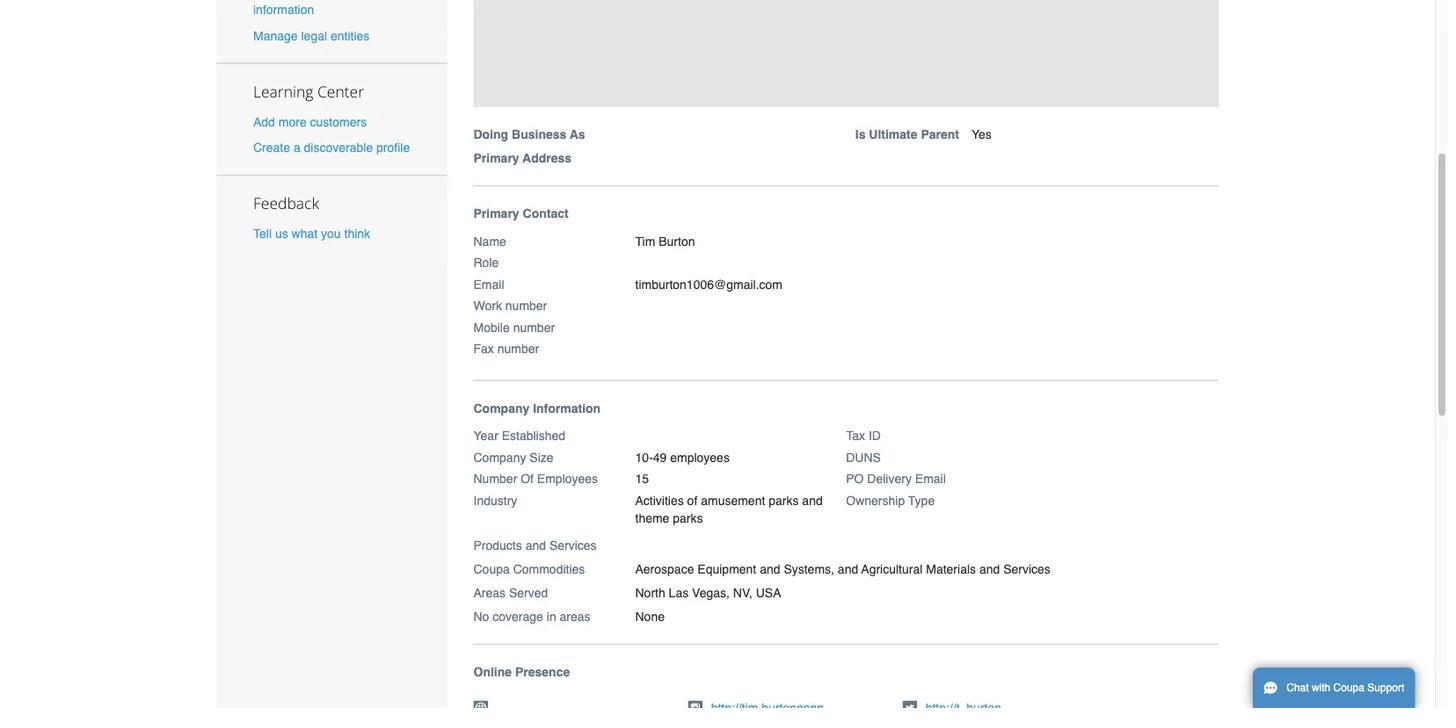 Task type: describe. For each thing, give the bounding box(es) containing it.
contact
[[523, 207, 569, 221]]

equipment
[[698, 563, 757, 577]]

theme
[[635, 512, 670, 526]]

online
[[474, 666, 512, 680]]

work
[[474, 299, 502, 313]]

name
[[474, 235, 506, 249]]

what
[[292, 227, 318, 241]]

as
[[570, 128, 585, 142]]

0 horizontal spatial parks
[[673, 512, 703, 526]]

po
[[846, 472, 864, 486]]

primary for primary contact
[[474, 207, 519, 221]]

10-
[[635, 451, 653, 465]]

address
[[523, 151, 572, 165]]

duns
[[846, 451, 881, 465]]

business
[[512, 128, 567, 142]]

chat
[[1287, 682, 1309, 695]]

entities
[[331, 29, 370, 43]]

manage legal entities
[[253, 29, 370, 43]]

manage legal entities link
[[253, 29, 370, 43]]

create a discoverable profile link
[[253, 141, 410, 155]]

parent
[[921, 128, 959, 142]]

and up coupa commodities
[[526, 539, 546, 553]]

tell us what you think
[[253, 227, 370, 241]]

industry
[[474, 494, 517, 508]]

systems,
[[784, 563, 835, 577]]

learning center
[[253, 81, 364, 102]]

us
[[275, 227, 288, 241]]

0 vertical spatial services
[[550, 539, 597, 553]]

of
[[687, 494, 698, 508]]

is
[[855, 128, 866, 142]]

primary for primary address
[[474, 151, 519, 165]]

coupa inside 'chat with coupa support' button
[[1334, 682, 1365, 695]]

center
[[317, 81, 364, 102]]

role
[[474, 256, 499, 270]]

profile
[[376, 141, 410, 155]]

amusement
[[701, 494, 765, 508]]

yes
[[972, 128, 992, 142]]

commodities
[[513, 563, 585, 577]]

and up usa
[[760, 563, 781, 577]]

manage
[[253, 29, 298, 43]]

and inside activities of amusement parks and theme parks
[[802, 494, 823, 508]]

aerospace equipment and systems, and agricultural materials and services
[[635, 563, 1051, 577]]

and right systems,
[[838, 563, 859, 577]]

areas served
[[474, 587, 548, 601]]

activities
[[635, 494, 684, 508]]

add
[[253, 115, 275, 129]]

tell
[[253, 227, 272, 241]]

primary address
[[474, 151, 572, 165]]

1 horizontal spatial services
[[1004, 563, 1051, 577]]

products and services
[[474, 539, 597, 553]]

tim
[[635, 235, 655, 249]]

tell us what you think button
[[253, 225, 370, 243]]

add more customers
[[253, 115, 367, 129]]

usa
[[756, 587, 781, 601]]

materials
[[926, 563, 976, 577]]

of
[[521, 472, 534, 486]]

you
[[321, 227, 341, 241]]

email inside tax id duns po delivery email ownership type
[[915, 472, 946, 486]]

doing
[[474, 128, 508, 142]]

no coverage in areas
[[474, 610, 591, 625]]

1 vertical spatial number
[[513, 321, 555, 335]]

company information
[[474, 402, 601, 416]]



Task type: locate. For each thing, give the bounding box(es) containing it.
information
[[533, 402, 601, 416]]

15
[[635, 472, 649, 486]]

id
[[869, 429, 881, 443]]

and right materials
[[980, 563, 1000, 577]]

nv,
[[733, 587, 753, 601]]

coverage
[[493, 610, 543, 625]]

vegas,
[[692, 587, 730, 601]]

services up commodities
[[550, 539, 597, 553]]

0 vertical spatial company
[[474, 402, 530, 416]]

add more customers link
[[253, 115, 367, 129]]

discoverable
[[304, 141, 373, 155]]

tax id duns po delivery email ownership type
[[846, 429, 946, 508]]

doing business as
[[474, 128, 585, 142]]

1 horizontal spatial email
[[915, 472, 946, 486]]

coupa
[[474, 563, 510, 577], [1334, 682, 1365, 695]]

employees
[[670, 451, 730, 465]]

employees
[[537, 472, 598, 486]]

services
[[550, 539, 597, 553], [1004, 563, 1051, 577]]

ultimate
[[869, 128, 918, 142]]

activities of amusement parks and theme parks
[[635, 494, 823, 526]]

1 vertical spatial parks
[[673, 512, 703, 526]]

1 primary from the top
[[474, 151, 519, 165]]

coupa up areas
[[474, 563, 510, 577]]

1 vertical spatial services
[[1004, 563, 1051, 577]]

1 vertical spatial primary
[[474, 207, 519, 221]]

served
[[509, 587, 548, 601]]

banner containing doing business as
[[467, 0, 1237, 187]]

0 horizontal spatial coupa
[[474, 563, 510, 577]]

legal
[[301, 29, 327, 43]]

and left the ownership
[[802, 494, 823, 508]]

aerospace
[[635, 563, 694, 577]]

with
[[1312, 682, 1331, 695]]

north las vegas, nv, usa
[[635, 587, 781, 601]]

create
[[253, 141, 290, 155]]

1 vertical spatial email
[[915, 472, 946, 486]]

49
[[653, 451, 667, 465]]

tim burton
[[635, 235, 695, 249]]

company up 'year'
[[474, 402, 530, 416]]

established
[[502, 429, 566, 443]]

email up the type
[[915, 472, 946, 486]]

1 horizontal spatial parks
[[769, 494, 799, 508]]

delivery
[[867, 472, 912, 486]]

company for company information
[[474, 402, 530, 416]]

0 vertical spatial parks
[[769, 494, 799, 508]]

and
[[802, 494, 823, 508], [526, 539, 546, 553], [760, 563, 781, 577], [838, 563, 859, 577], [980, 563, 1000, 577]]

year established
[[474, 429, 566, 443]]

2 company from the top
[[474, 451, 526, 465]]

1 horizontal spatial coupa
[[1334, 682, 1365, 695]]

size
[[530, 451, 554, 465]]

0 horizontal spatial email
[[474, 278, 504, 292]]

10-49 employees
[[635, 451, 730, 465]]

learning
[[253, 81, 313, 102]]

primary contact
[[474, 207, 569, 221]]

type
[[908, 494, 935, 508]]

banner
[[467, 0, 1237, 187]]

work number mobile number fax number
[[474, 299, 555, 356]]

online presence
[[474, 666, 570, 680]]

parks
[[769, 494, 799, 508], [673, 512, 703, 526]]

company for company size
[[474, 451, 526, 465]]

think
[[344, 227, 370, 241]]

0 horizontal spatial services
[[550, 539, 597, 553]]

0 vertical spatial coupa
[[474, 563, 510, 577]]

background image
[[474, 0, 1219, 107]]

number down mobile on the left top of page
[[498, 342, 539, 356]]

create a discoverable profile
[[253, 141, 410, 155]]

1 company from the top
[[474, 402, 530, 416]]

areas
[[474, 587, 506, 601]]

email
[[474, 278, 504, 292], [915, 472, 946, 486]]

customers
[[310, 115, 367, 129]]

company size
[[474, 451, 554, 465]]

a
[[294, 141, 301, 155]]

1 vertical spatial coupa
[[1334, 682, 1365, 695]]

feedback
[[253, 193, 319, 213]]

primary down the doing
[[474, 151, 519, 165]]

0 vertical spatial primary
[[474, 151, 519, 165]]

2 vertical spatial number
[[498, 342, 539, 356]]

fax
[[474, 342, 494, 356]]

company up number
[[474, 451, 526, 465]]

primary up name
[[474, 207, 519, 221]]

email up work
[[474, 278, 504, 292]]

is ultimate parent
[[855, 128, 959, 142]]

more
[[279, 115, 307, 129]]

number
[[474, 472, 517, 486]]

2 primary from the top
[[474, 207, 519, 221]]

areas
[[560, 610, 591, 625]]

parks right amusement
[[769, 494, 799, 508]]

parks down the of
[[673, 512, 703, 526]]

timburton1006@gmail.com
[[635, 278, 783, 292]]

presence
[[515, 666, 570, 680]]

support
[[1368, 682, 1405, 695]]

1 vertical spatial company
[[474, 451, 526, 465]]

number of employees
[[474, 472, 598, 486]]

number right work
[[506, 299, 547, 313]]

chat with coupa support button
[[1253, 668, 1415, 709]]

0 vertical spatial email
[[474, 278, 504, 292]]

north
[[635, 587, 666, 601]]

primary
[[474, 151, 519, 165], [474, 207, 519, 221]]

ownership
[[846, 494, 905, 508]]

coupa commodities
[[474, 563, 585, 577]]

burton
[[659, 235, 695, 249]]

in
[[547, 610, 556, 625]]

none
[[635, 610, 665, 625]]

coupa right with
[[1334, 682, 1365, 695]]

year
[[474, 429, 498, 443]]

number right mobile on the left top of page
[[513, 321, 555, 335]]

las
[[669, 587, 689, 601]]

mobile
[[474, 321, 510, 335]]

agricultural
[[862, 563, 923, 577]]

services right materials
[[1004, 563, 1051, 577]]

0 vertical spatial number
[[506, 299, 547, 313]]

products
[[474, 539, 522, 553]]

tax
[[846, 429, 865, 443]]



Task type: vqa. For each thing, say whether or not it's contained in the screenshot.
Supplier to the top
no



